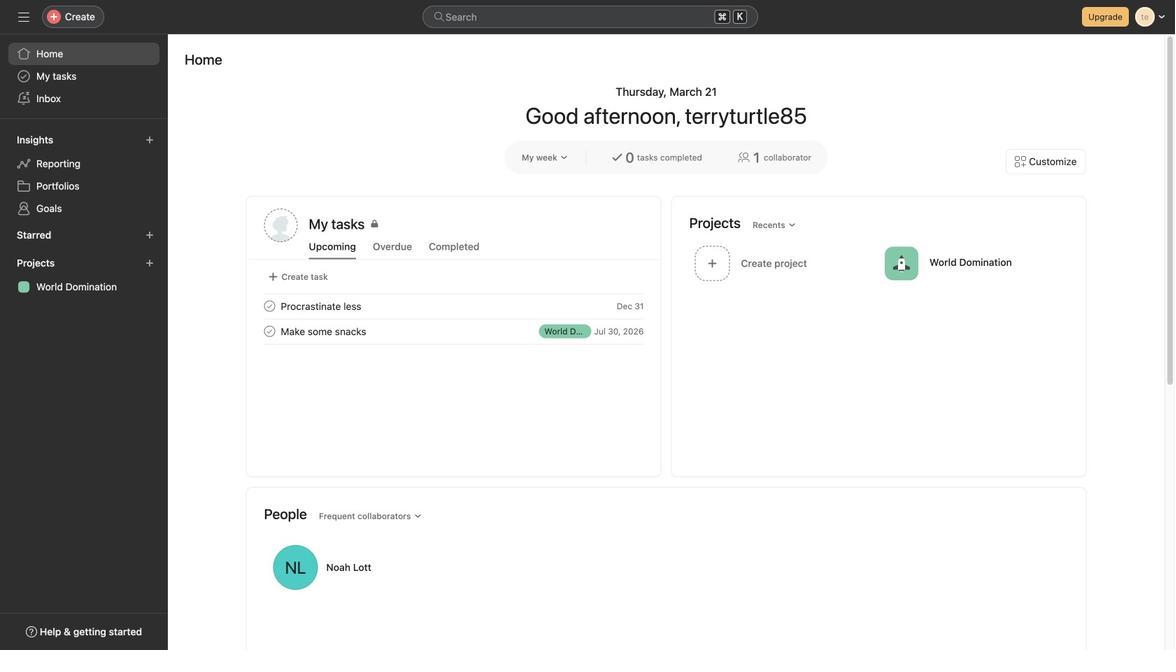 Task type: describe. For each thing, give the bounding box(es) containing it.
add profile photo image
[[264, 209, 298, 242]]

rocket image
[[894, 255, 910, 272]]

hide sidebar image
[[18, 11, 29, 22]]

projects element
[[0, 251, 168, 301]]

mark complete image
[[261, 298, 278, 315]]

2 mark complete checkbox from the top
[[261, 323, 278, 340]]

new insights image
[[146, 136, 154, 144]]

1 list item from the top
[[247, 294, 661, 319]]



Task type: vqa. For each thing, say whether or not it's contained in the screenshot.
second 'Mark complete' option from the bottom
yes



Task type: locate. For each thing, give the bounding box(es) containing it.
None field
[[423, 6, 759, 28]]

2 list item from the top
[[247, 319, 661, 344]]

mark complete image
[[261, 323, 278, 340]]

Search tasks, projects, and more text field
[[423, 6, 759, 28]]

list item
[[247, 294, 661, 319], [247, 319, 661, 344]]

1 vertical spatial mark complete checkbox
[[261, 323, 278, 340]]

mark complete checkbox up mark complete image
[[261, 298, 278, 315]]

global element
[[0, 34, 168, 118]]

mark complete checkbox down mark complete icon
[[261, 323, 278, 340]]

Mark complete checkbox
[[261, 298, 278, 315], [261, 323, 278, 340]]

0 vertical spatial mark complete checkbox
[[261, 298, 278, 315]]

new project or portfolio image
[[146, 259, 154, 267]]

insights element
[[0, 127, 168, 223]]

1 mark complete checkbox from the top
[[261, 298, 278, 315]]

add items to starred image
[[146, 231, 154, 239]]



